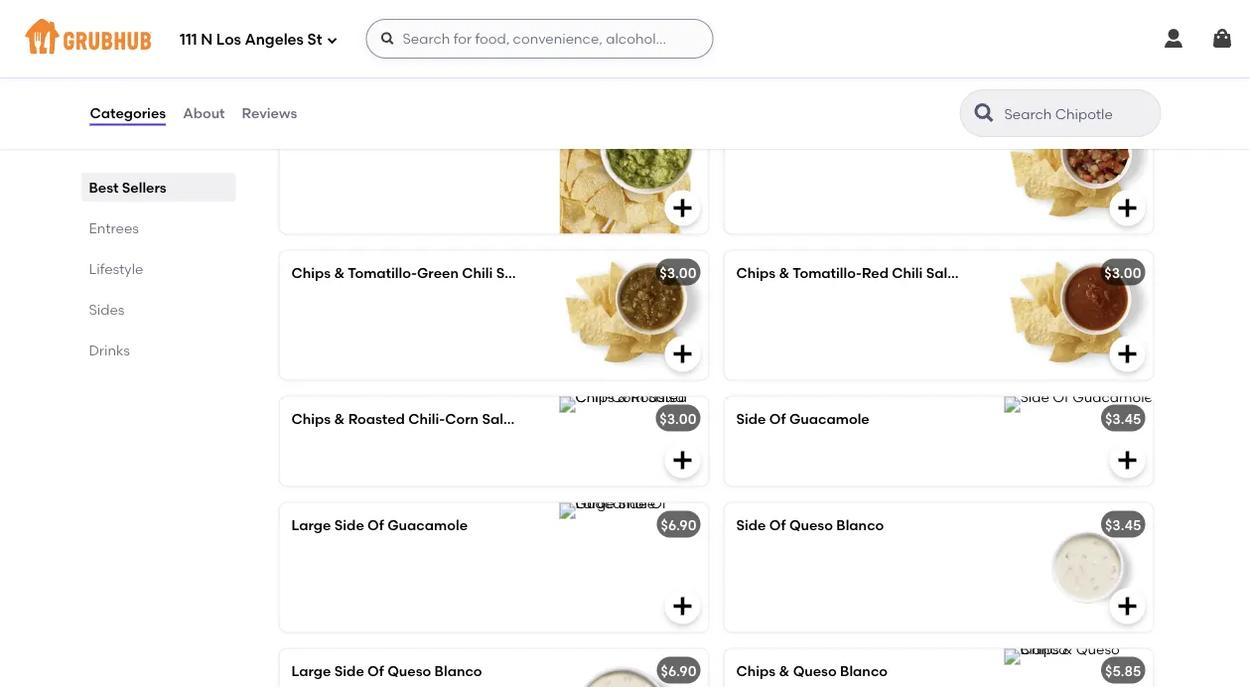 Task type: vqa. For each thing, say whether or not it's contained in the screenshot.
the right chili
yes



Task type: describe. For each thing, give the bounding box(es) containing it.
& inside large chips & large guacamole 'button'
[[377, 118, 388, 135]]

chips & tomatillo-red chili salsa
[[736, 264, 964, 281]]

search icon image
[[973, 101, 997, 125]]

angeles
[[245, 31, 304, 49]]

corn
[[445, 410, 479, 427]]

large chips & large guacamole image
[[560, 105, 709, 234]]

$3.45 for side of guacamole
[[1105, 410, 1142, 427]]

chips for chips & tomatillo-red chili salsa
[[736, 264, 776, 281]]

entrees
[[89, 219, 139, 236]]

Search for food, convenience, alcohol... search field
[[366, 19, 714, 59]]

chips image
[[560, 0, 709, 88]]

entrees tab
[[89, 217, 228, 238]]

sellers
[[122, 179, 166, 196]]

$6.90 for large side of queso blanco
[[661, 662, 697, 679]]

chips & fresh tomato salsa image
[[1005, 105, 1153, 234]]

chips & queso blanco image
[[1005, 649, 1153, 665]]

lifestyle
[[89, 260, 143, 277]]

chips for chips & tomatillo-green chili salsa
[[291, 264, 331, 281]]

svg image for chips & tomatillo-red chili salsa
[[1116, 342, 1140, 366]]

lifestyle tab
[[89, 258, 228, 279]]

large for large chips & large guacamole
[[291, 118, 331, 135]]

queso for chips
[[793, 662, 837, 679]]

2 vertical spatial guacamole
[[387, 516, 468, 533]]

111 n los angeles st
[[180, 31, 322, 49]]

about button
[[182, 77, 226, 149]]

blanco for chips & queso blanco
[[840, 662, 888, 679]]

categories
[[90, 105, 166, 122]]

chips & tomatillo-green chili salsa
[[291, 264, 534, 281]]

chili for green
[[462, 264, 493, 281]]

los
[[216, 31, 241, 49]]

Search Chipotle search field
[[1003, 104, 1154, 123]]

chili for red
[[892, 264, 923, 281]]

guacamole inside 'button'
[[434, 118, 515, 135]]

svg image for large side of guacamole
[[671, 594, 695, 618]]

st
[[307, 31, 322, 49]]

chips & tomatillo-green chili salsa image
[[560, 251, 709, 380]]

large side of guacamole
[[291, 516, 468, 533]]

large side of guacamole image
[[560, 503, 709, 519]]

best sellers tab
[[89, 177, 228, 198]]

red
[[862, 264, 889, 281]]

large side of queso blanco
[[291, 662, 482, 679]]

side of guacamole
[[736, 410, 870, 427]]

& for chips & queso blanco
[[779, 662, 790, 679]]

111
[[180, 31, 197, 49]]

green
[[417, 264, 459, 281]]

svg image inside main navigation navigation
[[380, 31, 396, 47]]

n
[[201, 31, 213, 49]]

blanco for side of queso blanco
[[836, 516, 884, 533]]

large chips & large guacamole
[[291, 118, 515, 135]]

& for chips & tomatillo-red chili salsa
[[779, 264, 790, 281]]

chips & tomatillo-red chili salsa image
[[1005, 251, 1153, 380]]

$6.90 for large side of guacamole
[[661, 516, 697, 533]]

drinks tab
[[89, 340, 228, 360]]



Task type: locate. For each thing, give the bounding box(es) containing it.
queso for side
[[789, 516, 833, 533]]

chips & guacamole image
[[1005, 0, 1153, 88]]

salsa for chips & tomatillo-green chili salsa
[[496, 264, 534, 281]]

chips
[[334, 118, 374, 135], [291, 264, 331, 281], [736, 264, 776, 281], [291, 410, 331, 427], [736, 662, 776, 679]]

1 $6.90 from the top
[[661, 516, 697, 533]]

$3.00 inside button
[[1105, 118, 1142, 135]]

chips for chips & queso blanco
[[736, 662, 776, 679]]

sides tab
[[89, 299, 228, 320]]

guacamole
[[434, 118, 515, 135], [789, 410, 870, 427], [387, 516, 468, 533]]

&
[[377, 118, 388, 135], [334, 264, 345, 281], [779, 264, 790, 281], [334, 410, 345, 427], [779, 662, 790, 679]]

0 vertical spatial $3.45
[[1105, 410, 1142, 427]]

svg image for chips & tomatillo-green chili salsa
[[671, 342, 695, 366]]

tomatillo- for red
[[793, 264, 862, 281]]

side
[[736, 410, 766, 427], [334, 516, 364, 533], [736, 516, 766, 533], [334, 662, 364, 679]]

drinks
[[89, 342, 130, 359]]

queso
[[789, 516, 833, 533], [387, 662, 431, 679], [793, 662, 837, 679]]

large chips & large guacamole button
[[280, 105, 709, 234]]

side of guacamole image
[[1005, 397, 1153, 412]]

& for chips & tomatillo-green chili salsa
[[334, 264, 345, 281]]

chili right green
[[462, 264, 493, 281]]

large for large side of queso blanco
[[291, 662, 331, 679]]

about
[[183, 105, 225, 122]]

side of queso blanco
[[736, 516, 884, 533]]

0 horizontal spatial tomatillo-
[[348, 264, 417, 281]]

2 $3.45 from the top
[[1105, 516, 1142, 533]]

categories button
[[89, 77, 167, 149]]

$6.90
[[661, 516, 697, 533], [661, 662, 697, 679]]

roasted
[[348, 410, 405, 427]]

$3.45 for side of queso blanco
[[1105, 516, 1142, 533]]

chili-
[[408, 410, 445, 427]]

svg image
[[380, 31, 396, 47], [1116, 196, 1140, 220], [671, 342, 695, 366], [1116, 342, 1140, 366], [671, 448, 695, 472], [671, 594, 695, 618]]

sides
[[89, 301, 125, 318]]

chips & roasted chili-corn salsa image
[[560, 397, 709, 412]]

$3.00 for chips & tomatillo-green chili salsa
[[660, 264, 697, 281]]

$3.00 for chips & tomatillo-red chili salsa
[[1105, 264, 1142, 281]]

2 tomatillo- from the left
[[793, 264, 862, 281]]

best sellers
[[89, 179, 166, 196]]

side of queso blanco image
[[1005, 503, 1153, 632]]

1 chili from the left
[[462, 264, 493, 281]]

1 $3.45 from the top
[[1105, 410, 1142, 427]]

1 horizontal spatial chili
[[892, 264, 923, 281]]

chips for chips & roasted chili-corn salsa
[[291, 410, 331, 427]]

1 horizontal spatial tomatillo-
[[793, 264, 862, 281]]

$3.00 button
[[724, 105, 1153, 234]]

$3.00 for chips & roasted chili-corn salsa
[[660, 410, 697, 427]]

0 vertical spatial guacamole
[[434, 118, 515, 135]]

$3.00
[[1105, 118, 1142, 135], [660, 264, 697, 281], [1105, 264, 1142, 281], [660, 410, 697, 427]]

chips inside 'button'
[[334, 118, 374, 135]]

2 $6.90 from the top
[[661, 662, 697, 679]]

$5.85
[[1105, 662, 1142, 679]]

tomatillo- for green
[[348, 264, 417, 281]]

$3.45
[[1105, 410, 1142, 427], [1105, 516, 1142, 533]]

svg image for chips & roasted chili-corn salsa
[[671, 448, 695, 472]]

1 vertical spatial guacamole
[[789, 410, 870, 427]]

tomatillo-
[[348, 264, 417, 281], [793, 264, 862, 281]]

salsa right corn
[[482, 410, 519, 427]]

1 vertical spatial $3.45
[[1105, 516, 1142, 533]]

1 vertical spatial $6.90
[[661, 662, 697, 679]]

salsa right red
[[926, 264, 964, 281]]

chips & roasted chili-corn salsa
[[291, 410, 519, 427]]

large side of queso blanco image
[[560, 649, 709, 688]]

svg image
[[1162, 27, 1186, 51], [1211, 27, 1234, 51], [326, 34, 338, 46], [671, 50, 695, 74], [1116, 50, 1140, 74], [671, 196, 695, 220], [1116, 448, 1140, 472], [1116, 594, 1140, 618]]

0 vertical spatial $6.90
[[661, 516, 697, 533]]

1 tomatillo- from the left
[[348, 264, 417, 281]]

reviews button
[[241, 77, 298, 149]]

chili right red
[[892, 264, 923, 281]]

of
[[769, 410, 786, 427], [368, 516, 384, 533], [769, 516, 786, 533], [368, 662, 384, 679]]

salsa
[[496, 264, 534, 281], [926, 264, 964, 281], [482, 410, 519, 427]]

salsa for chips & tomatillo-red chili salsa
[[926, 264, 964, 281]]

2 chili from the left
[[892, 264, 923, 281]]

chips & queso blanco
[[736, 662, 888, 679]]

large
[[291, 118, 331, 135], [391, 118, 431, 135], [291, 516, 331, 533], [291, 662, 331, 679]]

main navigation navigation
[[0, 0, 1250, 77]]

salsa right green
[[496, 264, 534, 281]]

blanco
[[836, 516, 884, 533], [435, 662, 482, 679], [840, 662, 888, 679]]

large for large side of guacamole
[[291, 516, 331, 533]]

chili
[[462, 264, 493, 281], [892, 264, 923, 281]]

best
[[89, 179, 119, 196]]

& for chips & roasted chili-corn salsa
[[334, 410, 345, 427]]

salsa for chips & roasted chili-corn salsa
[[482, 410, 519, 427]]

reviews
[[242, 105, 297, 122]]

0 horizontal spatial chili
[[462, 264, 493, 281]]



